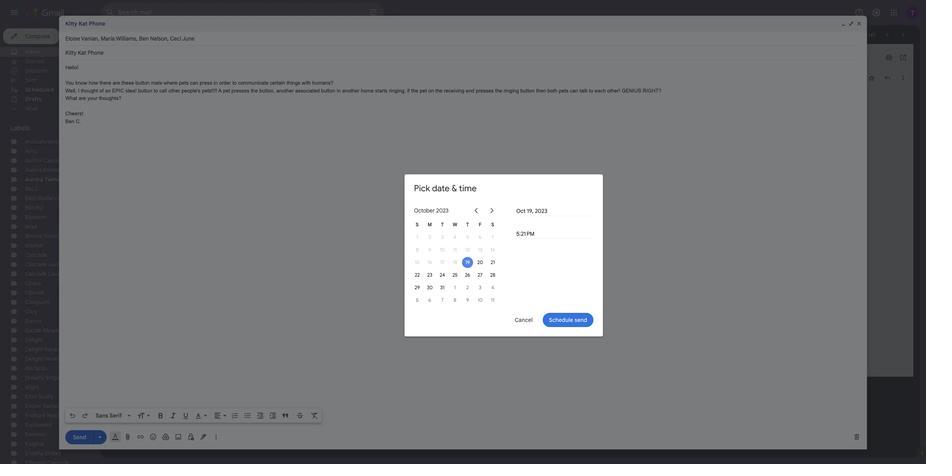 Task type: describe. For each thing, give the bounding box(es) containing it.
18 oct cell
[[449, 256, 462, 269]]

0 horizontal spatial can
[[190, 80, 198, 86]]

what
[[65, 95, 77, 101]]

pop out image
[[849, 20, 855, 27]]

aurora up ball
[[25, 176, 43, 183]]

other!
[[608, 88, 621, 94]]

3 nov cell
[[474, 282, 487, 294]]

me
[[158, 83, 164, 89]]

2 presses from the left
[[476, 88, 494, 94]]

bliss radiance link
[[25, 195, 61, 202]]

pets!!!!
[[202, 88, 217, 94]]

kitty kat phone dialog
[[59, 16, 868, 450]]

11 nov cell
[[487, 294, 499, 307]]

compose
[[25, 33, 50, 40]]

scary
[[129, 52, 151, 63]]

rainbow
[[44, 346, 66, 353]]

3 for 3 nov cell in the bottom of the page
[[479, 285, 482, 291]]

1 nov cell
[[449, 282, 462, 294]]

10 nov cell
[[474, 294, 487, 307]]

receiving
[[444, 88, 465, 94]]

3 delight from the top
[[25, 356, 43, 363]]

6 oct cell
[[474, 231, 487, 244]]

idea!
[[126, 88, 137, 94]]

cascade aurora link
[[25, 261, 65, 268]]

jack
[[135, 83, 145, 89]]

button,
[[259, 88, 275, 94]]

18
[[453, 260, 457, 265]]

16 oct cell
[[424, 256, 436, 269]]

1 horizontal spatial pets
[[559, 88, 569, 94]]

m
[[428, 222, 432, 228]]

a
[[219, 88, 222, 94]]

1 horizontal spatial ember
[[45, 450, 61, 457]]

home
[[361, 88, 374, 94]]

1 presses from the left
[[232, 88, 250, 94]]

cascade up ethereal
[[43, 157, 65, 164]]

arno
[[25, 148, 37, 155]]

elight
[[25, 384, 39, 391]]

0 vertical spatial ben
[[139, 35, 149, 42]]

delight link
[[25, 337, 43, 344]]

drafts
[[25, 96, 42, 103]]

sent link
[[25, 77, 37, 84]]

ringing,
[[389, 88, 406, 94]]

mateo
[[129, 74, 146, 82]]

Not starred checkbox
[[868, 74, 876, 82]]

brother link
[[25, 242, 44, 249]]

mats
[[151, 80, 162, 86]]

ball
[[25, 185, 38, 193]]

1 horizontal spatial can
[[570, 88, 579, 94]]

3 for '3 oct' cell
[[441, 234, 444, 240]]

ben inside cheers! ben c.
[[65, 118, 74, 124]]

2 delight from the top
[[25, 346, 43, 353]]

bold ‪(⌘b)‬ image
[[157, 412, 165, 420]]

aurora up aurora twinkle 'link'
[[25, 167, 42, 174]]

7 for 7 nov cell
[[441, 297, 444, 303]]

enemies link
[[25, 431, 46, 438]]

bcc:
[[147, 83, 156, 89]]

1 for 1 oct cell
[[417, 234, 418, 240]]

numbered list ‪(⌘⇧7)‬ image
[[231, 412, 239, 420]]

enemies
[[25, 431, 46, 438]]

communicate
[[238, 80, 269, 86]]

29 oct cell
[[411, 282, 424, 294]]

laughter
[[49, 271, 71, 278]]

0 vertical spatial enigma
[[46, 375, 64, 382]]

search mail image
[[103, 6, 117, 20]]

14
[[491, 247, 495, 253]]

4 oct cell
[[449, 231, 462, 244]]

3 oct cell
[[436, 231, 449, 244]]

dance link
[[25, 318, 41, 325]]

6 nov cell
[[424, 294, 436, 307]]

of inside you know how there are these button mats where pets can press in order to communicate certain things with humans? well, i thought of an epic idea! button to call other people's pets!!!! a pet presses the button, another associated button in another home starts ringing, if the pet on the receiving end presses the ringing button then both pets can talk to each other! genius right? what are your thoughts?
[[99, 88, 104, 94]]

2 inside labels navigation
[[89, 87, 91, 93]]

jack,
[[135, 94, 147, 100]]

26 oct cell
[[462, 269, 474, 282]]

23
[[428, 272, 433, 278]]

sent
[[25, 77, 37, 84]]

27 oct cell
[[474, 269, 487, 282]]

2 another from the left
[[342, 88, 360, 94]]

aurora up laughter
[[48, 261, 65, 268]]

ethereal
[[43, 167, 64, 174]]

0 horizontal spatial ember
[[25, 403, 41, 410]]

important according to google magic. switch
[[155, 54, 163, 61]]

»
[[491, 207, 494, 214]]

9 for 9 oct cell
[[429, 247, 431, 253]]

12 for 12 of 145
[[858, 32, 862, 38]]

« button
[[473, 207, 480, 215]]

dance
[[25, 318, 41, 325]]

blossom link
[[25, 214, 46, 221]]

to jack , bcc: me
[[129, 83, 164, 89]]

Date field
[[516, 207, 593, 215]]

10 oct cell
[[436, 244, 449, 256]]

phone
[[89, 20, 105, 27]]

well,
[[65, 88, 77, 94]]

you know how there are these button mats where pets can press in order to communicate certain things with humans? well, i thought of an epic idea! button to call other people's pets!!!! a pet presses the button, another associated button in another home starts ringing, if the pet on the receiving end presses the ringing button then both pets can talk to each other! genius right? what are your thoughts?
[[65, 80, 662, 101]]

19 oct cell
[[462, 256, 474, 269]]

20 oct cell
[[474, 256, 487, 269]]

labels heading
[[10, 124, 83, 132]]

19
[[466, 260, 470, 265]]

2 vertical spatial enigma
[[25, 450, 44, 457]]

brad link
[[25, 223, 37, 230]]

compose button
[[3, 28, 59, 44]]

2023
[[436, 207, 449, 214]]

announcement
[[25, 138, 63, 145]]

indent less ‪(⌘[)‬ image
[[256, 412, 264, 420]]

8 oct cell
[[411, 244, 424, 256]]

computer link
[[25, 299, 50, 306]]

main menu image
[[9, 8, 19, 17]]

12 oct cell
[[462, 244, 474, 256]]

are your
[[79, 95, 98, 101]]

, left bcc: at the left of the page
[[145, 83, 146, 89]]

to right talk on the top of page
[[589, 88, 594, 94]]

radiance
[[38, 195, 61, 202]]

7 for 7 oct cell
[[492, 234, 494, 240]]

cheers! ben c.
[[65, 111, 83, 124]]

2 oct cell
[[424, 231, 436, 244]]

to right order
[[233, 80, 237, 86]]

aurora twinkle link
[[25, 176, 65, 183]]

discard draft ‪(⌘⇧d)‬ image
[[853, 433, 861, 441]]

aurora down arno on the top left of the page
[[25, 157, 42, 164]]

w
[[453, 222, 457, 228]]

145
[[869, 32, 876, 38]]

thought
[[81, 88, 98, 94]]

3 the from the left
[[436, 88, 443, 94]]

enchanted
[[25, 422, 52, 429]]

c.
[[76, 118, 81, 124]]

8 for 8 oct cell
[[416, 247, 419, 253]]

elixir sunny link
[[25, 393, 54, 401]]

2 pet from the left
[[420, 88, 427, 94]]

m column header
[[424, 219, 436, 231]]

cascade up chaos link
[[25, 271, 47, 278]]

49
[[86, 96, 91, 102]]

delight rainbow link
[[25, 346, 66, 353]]

1 oct cell
[[411, 231, 424, 244]]

24 oct cell
[[436, 269, 449, 282]]

enchanted link
[[25, 422, 52, 429]]

1 t column header from the left
[[436, 219, 449, 231]]

announcement arno aurora cascade aurora ethereal aurora twinkle ball bliss radiance blissful blossom brad breeze twinkle brother cascade cascade aurora cascade laughter chaos cherish computer cozy dance dazzle meadow delight delight rainbow delight velvet discardo dreamy enigma elight elixir sunny ember twinkle enchant ripple enchanted enemies enigma enigma ember
[[25, 138, 71, 457]]

cozy link
[[25, 308, 38, 315]]

bliss
[[25, 195, 37, 202]]

velvet
[[44, 356, 59, 363]]

hi
[[129, 94, 134, 100]]

minimize image
[[841, 20, 847, 27]]

inbox for inbox link
[[25, 48, 40, 56]]

maria
[[101, 35, 115, 42]]

to left call
[[154, 88, 158, 94]]

cheers!
[[65, 111, 83, 117]]

30 oct cell
[[424, 282, 436, 294]]

dazzle meadow link
[[25, 327, 65, 334]]

4 the from the left
[[495, 88, 503, 94]]

talk
[[580, 88, 588, 94]]

close image
[[857, 20, 863, 27]]

with
[[302, 80, 311, 86]]

, left maria
[[98, 35, 99, 42]]

right?
[[643, 88, 662, 94]]

27
[[478, 272, 483, 278]]

Time field
[[516, 229, 593, 238]]

15 oct cell
[[411, 256, 424, 269]]

cascade down brother
[[25, 252, 47, 259]]

0 vertical spatial in
[[214, 80, 218, 86]]

remove formatting ‪(⌘\)‬ image
[[311, 412, 319, 420]]

arno link
[[25, 148, 37, 155]]

9 for 9 nov cell
[[467, 297, 469, 303]]



Task type: vqa. For each thing, say whether or not it's contained in the screenshot.
7 to the right
yes



Task type: locate. For each thing, give the bounding box(es) containing it.
9 inside cell
[[429, 247, 431, 253]]

button
[[135, 80, 150, 86], [138, 88, 152, 94], [321, 88, 336, 94], [521, 88, 535, 94]]

0 vertical spatial 3
[[441, 234, 444, 240]]

1 horizontal spatial another
[[342, 88, 360, 94]]

2 vertical spatial twinkle
[[43, 403, 61, 410]]

7 oct cell
[[487, 231, 499, 244]]

0 vertical spatial 10
[[440, 247, 445, 253]]

4 inside cell
[[454, 234, 457, 240]]

1 another from the left
[[277, 88, 294, 94]]

8 nov cell
[[449, 294, 462, 307]]

mateo roberts
[[129, 74, 169, 82]]

dreamy
[[25, 375, 44, 382]]

dazzle
[[25, 327, 42, 334]]

send
[[575, 316, 588, 324]]

1 vertical spatial 12
[[466, 247, 470, 253]]

the down communicate
[[251, 88, 258, 94]]

11 for 11 oct cell
[[453, 247, 457, 253]]

12 inside 12 oct cell
[[466, 247, 470, 253]]

12 down '5 oct' cell
[[466, 247, 470, 253]]

0 vertical spatial 9
[[429, 247, 431, 253]]

genius
[[622, 88, 642, 94]]

end
[[466, 88, 475, 94]]

s column header right f
[[487, 219, 499, 231]]

of left an
[[99, 88, 104, 94]]

8
[[416, 247, 419, 253], [454, 297, 457, 303]]

bulleted list ‪(⌘⇧8)‬ image
[[244, 412, 252, 420]]

1 vertical spatial 1
[[454, 285, 456, 291]]

23 oct cell
[[424, 269, 436, 282]]

1 horizontal spatial 9
[[467, 297, 469, 303]]

1 vertical spatial delight
[[25, 346, 43, 353]]

cascade down cascade link
[[25, 261, 47, 268]]

9 inside cell
[[467, 297, 469, 303]]

0 horizontal spatial 3
[[441, 234, 444, 240]]

2 the from the left
[[411, 88, 419, 94]]

hi jack,
[[129, 94, 147, 100]]

scheduled
[[25, 86, 54, 93]]

s left m
[[416, 222, 419, 228]]

an
[[105, 88, 111, 94]]

7 nov cell
[[436, 294, 449, 307]]

nelson
[[150, 35, 167, 42]]

the right the on
[[436, 88, 443, 94]]

1 the from the left
[[251, 88, 258, 94]]

to
[[233, 80, 237, 86], [129, 83, 134, 89], [154, 88, 158, 94], [589, 88, 594, 94]]

0 horizontal spatial 7
[[441, 297, 444, 303]]

pet left the on
[[420, 88, 427, 94]]

7 inside cell
[[492, 234, 494, 240]]

pick date & time heading
[[414, 183, 477, 194]]

1 vertical spatial 10
[[478, 297, 483, 303]]

11 oct cell
[[449, 244, 462, 256]]

0 vertical spatial 4
[[454, 234, 457, 240]]

inbox up "starred"
[[25, 48, 40, 56]]

2 t from the left
[[466, 222, 469, 228]]

kitty kat phone
[[65, 20, 105, 27]]

ember down enemies link
[[45, 450, 61, 457]]

inbox for inbox button
[[168, 54, 179, 60]]

, left the ceci
[[167, 35, 169, 42]]

the
[[251, 88, 258, 94], [411, 88, 419, 94], [436, 88, 443, 94], [495, 88, 503, 94]]

0 vertical spatial 5
[[467, 234, 469, 240]]

«
[[475, 207, 478, 214]]

sunny
[[38, 393, 54, 401]]

4 nov cell
[[487, 282, 499, 294]]

w column header
[[449, 219, 462, 231]]

2 vertical spatial delight
[[25, 356, 43, 363]]

4 for 4 nov cell
[[492, 285, 494, 291]]

on
[[429, 88, 434, 94]]

1 vertical spatial in
[[337, 88, 341, 94]]

4 for 4 oct cell on the left
[[454, 234, 457, 240]]

1 pet from the left
[[223, 88, 230, 94]]

24
[[440, 272, 445, 278]]

21
[[491, 260, 495, 265]]

schedule send
[[549, 316, 588, 324]]

0 vertical spatial can
[[190, 80, 198, 86]]

12
[[858, 32, 862, 38], [466, 247, 470, 253]]

1 vertical spatial 11
[[491, 297, 495, 303]]

6
[[479, 234, 482, 240], [429, 297, 431, 303]]

0 horizontal spatial 4
[[454, 234, 457, 240]]

5 inside 'cell'
[[416, 297, 419, 303]]

0 horizontal spatial 12
[[466, 247, 470, 253]]

5 for 5 nov 'cell'
[[416, 297, 419, 303]]

10 down 3 nov cell in the bottom of the page
[[478, 297, 483, 303]]

14 oct cell
[[487, 244, 499, 256]]

presses
[[232, 88, 250, 94], [476, 88, 494, 94]]

1 horizontal spatial 10
[[478, 297, 483, 303]]

8 down 1 oct cell
[[416, 247, 419, 253]]

of left 145 at right
[[863, 32, 868, 38]]

1 horizontal spatial in
[[337, 88, 341, 94]]

cozy
[[25, 308, 38, 315]]

11 inside cell
[[453, 247, 457, 253]]

0 vertical spatial pets
[[179, 80, 189, 86]]

ceci
[[170, 35, 181, 42]]

1 horizontal spatial 5
[[467, 234, 469, 240]]

5 inside cell
[[467, 234, 469, 240]]

5 right 4 oct cell on the left
[[467, 234, 469, 240]]

the left ringing
[[495, 88, 503, 94]]

discardo
[[25, 365, 47, 372]]

1 vertical spatial 3
[[479, 285, 482, 291]]

16
[[428, 260, 432, 265]]

1 horizontal spatial pet
[[420, 88, 427, 94]]

0 horizontal spatial 1
[[417, 234, 418, 240]]

31
[[441, 285, 445, 291]]

1 horizontal spatial presses
[[476, 88, 494, 94]]

kat
[[79, 20, 87, 27]]

0 horizontal spatial presses
[[232, 88, 250, 94]]

21 oct cell
[[487, 256, 499, 269]]

pet
[[223, 88, 230, 94], [420, 88, 427, 94]]

hello!
[[65, 65, 78, 70]]

Subject field
[[65, 49, 861, 57]]

13
[[478, 247, 483, 253]]

pets right both
[[559, 88, 569, 94]]

2 for 2 nov cell on the bottom of the page
[[467, 285, 469, 291]]

1 s column header from the left
[[411, 219, 424, 231]]

twinkle up ripple
[[43, 403, 61, 410]]

1 horizontal spatial 11
[[491, 297, 495, 303]]

date
[[432, 183, 450, 194]]

10 for '10 nov' cell
[[478, 297, 483, 303]]

quote ‪(⌘⇧9)‬ image
[[282, 412, 289, 420]]

blossom
[[25, 214, 46, 221]]

ember up enchant
[[25, 403, 41, 410]]

enigma down enemies link
[[25, 441, 44, 448]]

1 horizontal spatial ben
[[139, 35, 149, 42]]

5 nov cell
[[411, 294, 424, 307]]

1 t from the left
[[441, 222, 444, 228]]

october
[[414, 207, 435, 214]]

0 horizontal spatial 11
[[453, 247, 457, 253]]

advanced search options image
[[365, 4, 381, 20]]

inbox inside labels navigation
[[25, 48, 40, 56]]

meadow
[[43, 327, 65, 334]]

delight down dazzle
[[25, 337, 43, 344]]

0 vertical spatial 6
[[479, 234, 482, 240]]

3 down 27 oct cell at the right
[[479, 285, 482, 291]]

brad
[[25, 223, 37, 230]]

11 down 4 nov cell
[[491, 297, 495, 303]]

cancel button
[[508, 313, 540, 327]]

2 for '2 oct' cell
[[429, 234, 431, 240]]

more button
[[0, 104, 95, 113]]

1 s from the left
[[416, 222, 419, 228]]

1 vertical spatial 5
[[416, 297, 419, 303]]

formatting options toolbar
[[65, 409, 322, 423]]

22
[[415, 272, 420, 278]]

11 down 4 oct cell on the left
[[453, 247, 457, 253]]

1 vertical spatial pets
[[559, 88, 569, 94]]

1 vertical spatial can
[[570, 88, 579, 94]]

ripple
[[47, 412, 63, 419]]

0 horizontal spatial 6
[[429, 297, 431, 303]]

5 oct cell
[[462, 231, 474, 244]]

underline ‪(⌘u)‬ image
[[182, 412, 190, 420]]

0 horizontal spatial 8
[[416, 247, 419, 253]]

1 vertical spatial 6
[[429, 297, 431, 303]]

pet right a
[[223, 88, 230, 94]]

0 vertical spatial 12
[[858, 32, 862, 38]]

in left home
[[337, 88, 341, 94]]

undo ‪(⌘z)‬ image
[[69, 412, 76, 420]]

0 horizontal spatial of
[[99, 88, 104, 94]]

12 for 12
[[466, 247, 470, 253]]

vanian
[[81, 35, 98, 42]]

twinkle right breeze
[[44, 233, 62, 240]]

1 horizontal spatial 6
[[479, 234, 482, 240]]

29
[[415, 285, 420, 291]]

schedule
[[549, 316, 574, 324]]

1 vertical spatial 8
[[454, 297, 457, 303]]

0 vertical spatial of
[[863, 32, 868, 38]]

s column header
[[411, 219, 424, 231], [487, 219, 499, 231]]

october 2023
[[414, 207, 449, 214]]

0 horizontal spatial ben
[[65, 118, 74, 124]]

1 horizontal spatial of
[[863, 32, 868, 38]]

0 horizontal spatial another
[[277, 88, 294, 94]]

october 2023 row
[[411, 203, 499, 219]]

redo ‪(⌘y)‬ image
[[81, 412, 89, 420]]

6 down 30 oct cell
[[429, 297, 431, 303]]

1 horizontal spatial t column header
[[462, 219, 474, 231]]

1 vertical spatial 2
[[429, 234, 431, 240]]

28 oct cell
[[487, 269, 499, 282]]

in left order
[[214, 80, 218, 86]]

11 for 11 nov "cell"
[[491, 297, 495, 303]]

0 horizontal spatial 2
[[89, 87, 91, 93]]

t right m
[[441, 222, 444, 228]]

6 down the 'f' column header
[[479, 234, 482, 240]]

None search field
[[101, 3, 384, 22]]

inbox right "important according to google magic." switch
[[168, 54, 179, 60]]

0 vertical spatial delight
[[25, 337, 43, 344]]

0 vertical spatial 7
[[492, 234, 494, 240]]

9 down '2 oct' cell
[[429, 247, 431, 253]]

7 down 31 oct cell
[[441, 297, 444, 303]]

2 s from the left
[[492, 222, 495, 228]]

presses down communicate
[[232, 88, 250, 94]]

press
[[200, 80, 212, 86]]

8 for 8 nov cell on the left bottom of page
[[454, 297, 457, 303]]

to left jack on the top left
[[129, 83, 134, 89]]

can up people's
[[190, 80, 198, 86]]

enigma ember link
[[25, 450, 61, 457]]

can
[[190, 80, 198, 86], [570, 88, 579, 94]]

6 inside 'cell'
[[429, 297, 431, 303]]

humans?
[[312, 80, 334, 86]]

grid containing s
[[411, 219, 499, 307]]

4
[[454, 234, 457, 240], [492, 285, 494, 291]]

1 horizontal spatial s column header
[[487, 219, 499, 231]]

10 for '10 oct' cell at the bottom
[[440, 247, 445, 253]]

how
[[89, 80, 98, 86]]

2 nov cell
[[462, 282, 474, 294]]

1 horizontal spatial 12
[[858, 32, 862, 38]]

11
[[453, 247, 457, 253], [491, 297, 495, 303]]

30
[[427, 285, 433, 291]]

brother
[[25, 242, 44, 249]]

another down certain
[[277, 88, 294, 94]]

1 vertical spatial enigma
[[25, 441, 44, 448]]

20
[[478, 260, 483, 265]]

pick date & time dialog
[[405, 174, 603, 337]]

2 vertical spatial 2
[[467, 285, 469, 291]]

1 vertical spatial ember
[[45, 450, 61, 457]]

snoozed
[[25, 67, 47, 74]]

15
[[415, 260, 420, 265]]

1 vertical spatial 7
[[441, 297, 444, 303]]

1 for 1 nov cell
[[454, 285, 456, 291]]

, up scary
[[136, 35, 138, 42]]

chaos link
[[25, 280, 41, 287]]

0 horizontal spatial inbox
[[25, 48, 40, 56]]

cherish link
[[25, 289, 45, 297]]

31 oct cell
[[436, 282, 449, 294]]

aurora
[[25, 157, 42, 164], [25, 167, 42, 174], [25, 176, 43, 183], [48, 261, 65, 268]]

0 horizontal spatial 5
[[416, 297, 419, 303]]

2 down how
[[89, 87, 91, 93]]

26
[[465, 272, 470, 278]]

3 right '2 oct' cell
[[441, 234, 444, 240]]

strikethrough ‪(⌘⇧x)‬ image
[[296, 412, 304, 420]]

1 horizontal spatial 3
[[479, 285, 482, 291]]

0 horizontal spatial in
[[214, 80, 218, 86]]

announcement link
[[25, 138, 63, 145]]

7 up 14
[[492, 234, 494, 240]]

ben left c.
[[65, 118, 74, 124]]

5 for '5 oct' cell
[[467, 234, 469, 240]]

thoughts?
[[99, 95, 121, 101]]

1 horizontal spatial 2
[[429, 234, 431, 240]]

cascade link
[[25, 252, 47, 259]]

17 oct cell
[[436, 256, 449, 269]]

williams
[[116, 35, 136, 42]]

ringing
[[504, 88, 519, 94]]

roberts
[[148, 74, 169, 82]]

1 horizontal spatial inbox
[[168, 54, 179, 60]]

&
[[452, 183, 457, 194]]

22 oct cell
[[411, 269, 424, 282]]

1 horizontal spatial s
[[492, 222, 495, 228]]

2 down 26 oct cell
[[467, 285, 469, 291]]

1 vertical spatial of
[[99, 88, 104, 94]]

0 horizontal spatial t
[[441, 222, 444, 228]]

0 vertical spatial 2
[[89, 87, 91, 93]]

5
[[467, 234, 469, 240], [416, 297, 419, 303]]

f column header
[[474, 219, 487, 231]]

10 down '3 oct' cell
[[440, 247, 445, 253]]

italic ‪(⌘i)‬ image
[[169, 412, 177, 420]]

twinkle down ethereal
[[45, 176, 65, 183]]

1 delight from the top
[[25, 337, 43, 344]]

t column header
[[436, 219, 449, 231], [462, 219, 474, 231]]

enigma down enigma link
[[25, 450, 44, 457]]

6 for 6 oct cell
[[479, 234, 482, 240]]

1 horizontal spatial 8
[[454, 297, 457, 303]]

0 horizontal spatial s column header
[[411, 219, 424, 231]]

1 down 25 oct cell
[[454, 285, 456, 291]]

1 vertical spatial ben
[[65, 118, 74, 124]]

pets up people's
[[179, 80, 189, 86]]

1 left '2 oct' cell
[[417, 234, 418, 240]]

presses right end
[[476, 88, 494, 94]]

1 horizontal spatial t
[[466, 222, 469, 228]]

1 vertical spatial 4
[[492, 285, 494, 291]]

breeze
[[25, 233, 43, 240]]

delight up "discardo" link
[[25, 356, 43, 363]]

0 horizontal spatial pets
[[179, 80, 189, 86]]

s column header left m
[[411, 219, 424, 231]]

4 inside cell
[[492, 285, 494, 291]]

6 inside cell
[[479, 234, 482, 240]]

12 down the close image
[[858, 32, 862, 38]]

0 horizontal spatial s
[[416, 222, 419, 228]]

1 vertical spatial 9
[[467, 297, 469, 303]]

ben left the nelson
[[139, 35, 149, 42]]

9 nov cell
[[462, 294, 474, 307]]

0 horizontal spatial 9
[[429, 247, 431, 253]]

9 oct cell
[[424, 244, 436, 256]]

starred
[[25, 58, 44, 65]]

2 t column header from the left
[[462, 219, 474, 231]]

25 oct cell
[[449, 269, 462, 282]]

70
[[86, 49, 91, 55]]

0 horizontal spatial pet
[[223, 88, 230, 94]]

6 for 6 nov 'cell'
[[429, 297, 431, 303]]

enigma down the velvet
[[46, 375, 64, 382]]

0 horizontal spatial t column header
[[436, 219, 449, 231]]

4 down "w" column header
[[454, 234, 457, 240]]

grid inside pick date & time dialog
[[411, 219, 499, 307]]

indent more ‪(⌘])‬ image
[[269, 412, 277, 420]]

more
[[25, 105, 38, 112]]

0 vertical spatial ember
[[25, 403, 41, 410]]

8 down 1 nov cell
[[454, 297, 457, 303]]

1 horizontal spatial 1
[[454, 285, 456, 291]]

0 vertical spatial 11
[[453, 247, 457, 253]]

grid
[[411, 219, 499, 307]]

people's
[[182, 88, 201, 94]]

s right f
[[492, 222, 495, 228]]

1 horizontal spatial 7
[[492, 234, 494, 240]]

2 s column header from the left
[[487, 219, 499, 231]]

Message Body text field
[[65, 64, 861, 406]]

another left home
[[342, 88, 360, 94]]

4 down the 28 oct cell
[[492, 285, 494, 291]]

can left talk on the top of page
[[570, 88, 579, 94]]

dreamy enigma link
[[25, 375, 64, 382]]

delight down "delight" link
[[25, 346, 43, 353]]

t right w
[[466, 222, 469, 228]]

associated
[[295, 88, 320, 94]]

2 horizontal spatial 2
[[467, 285, 469, 291]]

drafts link
[[25, 96, 42, 103]]

inbox inside button
[[168, 54, 179, 60]]

0 horizontal spatial 10
[[440, 247, 445, 253]]

1 horizontal spatial 4
[[492, 285, 494, 291]]

2 down m column header
[[429, 234, 431, 240]]

11 inside "cell"
[[491, 297, 495, 303]]

starts
[[375, 88, 388, 94]]

12 of 145
[[858, 32, 876, 38]]

computer
[[25, 299, 50, 306]]

the right if
[[411, 88, 419, 94]]

1 vertical spatial twinkle
[[44, 233, 62, 240]]

0 vertical spatial 1
[[417, 234, 418, 240]]

0 vertical spatial twinkle
[[45, 176, 65, 183]]

labels navigation
[[0, 25, 101, 464]]

13 oct cell
[[474, 244, 487, 256]]

7 inside cell
[[441, 297, 444, 303]]

5 down 29 oct cell
[[416, 297, 419, 303]]

settings image
[[872, 8, 882, 17]]

0 vertical spatial 8
[[416, 247, 419, 253]]

elixir
[[25, 393, 37, 401]]

9 down 2 nov cell on the bottom of the page
[[467, 297, 469, 303]]



